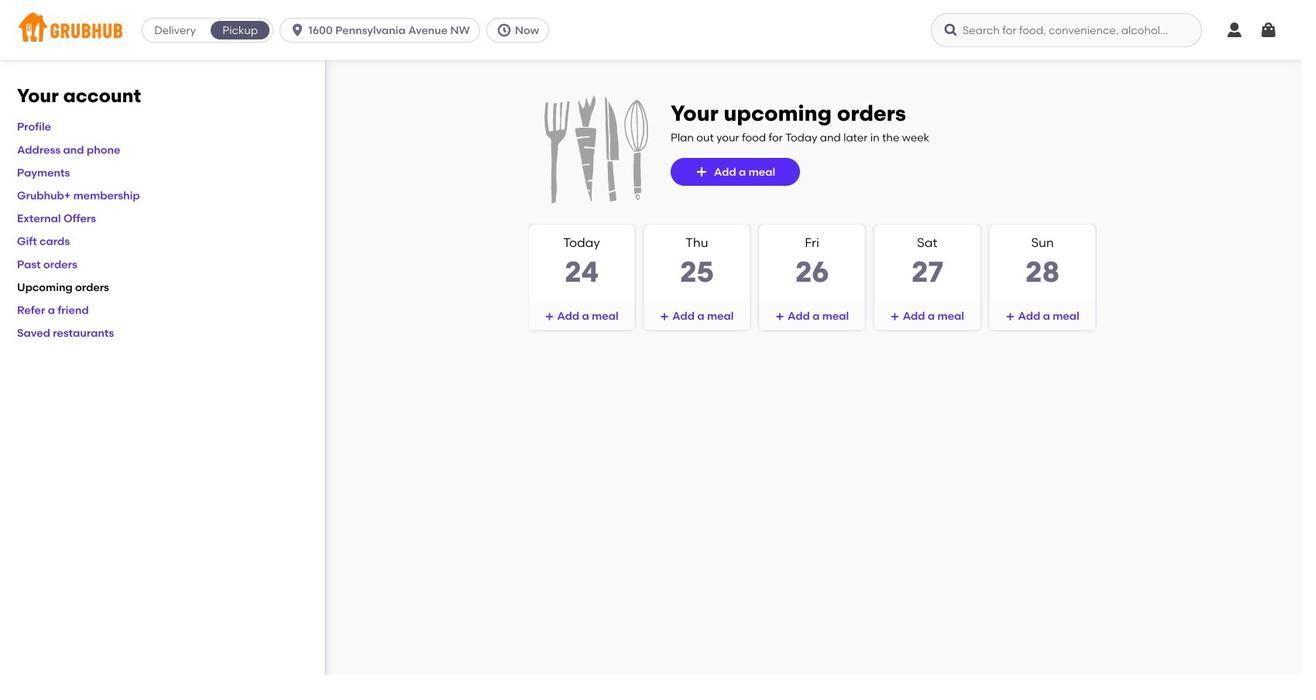 Task type: describe. For each thing, give the bounding box(es) containing it.
main navigation navigation
[[0, 0, 1302, 60]]



Task type: vqa. For each thing, say whether or not it's contained in the screenshot.
svg icon
yes



Task type: locate. For each thing, give the bounding box(es) containing it.
Search for food, convenience, alcohol... search field
[[931, 13, 1203, 47]]

svg image
[[1226, 21, 1245, 40], [290, 22, 305, 38], [497, 22, 512, 38], [944, 22, 959, 38], [545, 312, 554, 322], [1006, 312, 1016, 322]]

svg image
[[1260, 21, 1279, 40], [696, 166, 708, 178], [660, 312, 670, 322], [776, 312, 785, 322], [891, 312, 900, 322]]

svg image inside main navigation navigation
[[1260, 21, 1279, 40]]



